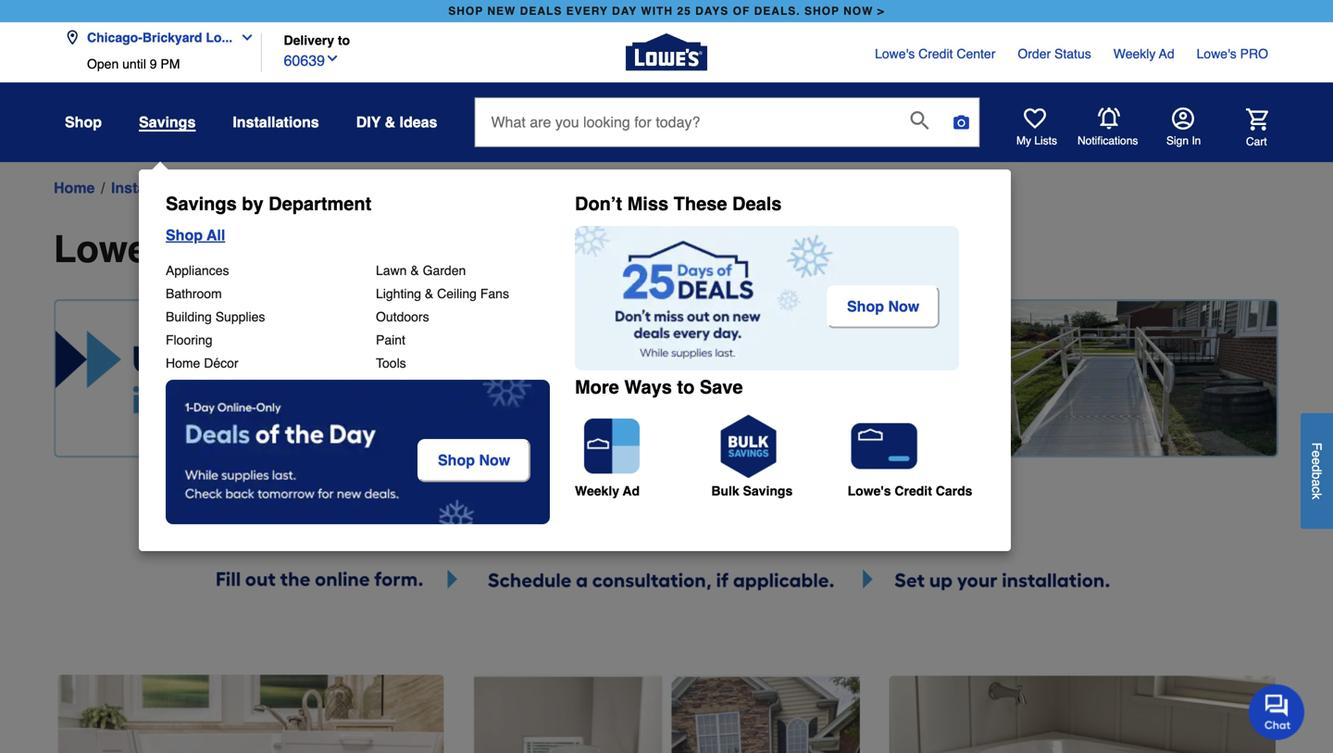 Task type: vqa. For each thing, say whether or not it's contained in the screenshot.
and
no



Task type: locate. For each thing, give the bounding box(es) containing it.
1 e from the top
[[1310, 450, 1325, 458]]

0 vertical spatial services
[[330, 179, 387, 196]]

notifications
[[1078, 134, 1139, 147]]

lowe's
[[875, 46, 915, 61], [1197, 46, 1237, 61], [848, 484, 892, 498]]

1 vertical spatial shop now link
[[418, 439, 535, 482]]

0 vertical spatial shop now link
[[827, 285, 940, 328]]

1 vertical spatial savings
[[166, 193, 237, 214]]

credit
[[919, 46, 954, 61], [895, 484, 933, 498]]

lo...
[[206, 30, 233, 45]]

lowe's livable home™ services down installations button
[[170, 179, 387, 196]]

1 vertical spatial home™
[[326, 228, 466, 271]]

lowe's pro link
[[1197, 44, 1269, 63]]

1 horizontal spatial home™
[[326, 228, 466, 271]]

lowe's left cards
[[848, 484, 892, 498]]

savings for savings by department
[[166, 193, 237, 214]]

1 horizontal spatial weekly ad link
[[1114, 44, 1175, 63]]

credit for cards
[[895, 484, 933, 498]]

bulk savings link
[[712, 409, 846, 498]]

e up d
[[1310, 450, 1325, 458]]

0 vertical spatial home
[[54, 179, 95, 196]]

0 horizontal spatial ad
[[623, 484, 640, 498]]

livable up all
[[220, 179, 267, 196]]

lowe's livable home™ services down department
[[54, 228, 629, 271]]

25
[[678, 5, 692, 18]]

1 vertical spatial weekly ad link
[[575, 409, 710, 498]]

home down flooring
[[166, 356, 200, 371]]

home décor link
[[166, 356, 239, 371]]

weekly ad link right 'status' in the top right of the page
[[1114, 44, 1175, 63]]

lowe's livable home™ services
[[170, 179, 387, 196], [54, 228, 629, 271]]

day
[[612, 5, 638, 18]]

livable down by
[[188, 228, 316, 271]]

lowe's up shop all
[[170, 179, 216, 196]]

d
[[1310, 465, 1325, 472]]

save
[[700, 377, 743, 398]]

shop left now
[[805, 5, 840, 18]]

credit left center
[[919, 46, 954, 61]]

0 horizontal spatial weekly ad
[[575, 484, 640, 498]]

0 vertical spatial &
[[385, 113, 396, 131]]

savings right bulk
[[743, 484, 793, 498]]

building supplies link
[[166, 309, 265, 324]]

by
[[242, 193, 264, 214]]

shop left new
[[449, 5, 484, 18]]

2 vertical spatial savings
[[743, 484, 793, 498]]

& right diy
[[385, 113, 396, 131]]

chevron down image down the delivery to
[[325, 51, 340, 66]]

weekly ad
[[1114, 46, 1175, 61], [575, 484, 640, 498]]

0 horizontal spatial &
[[385, 113, 396, 131]]

lawn & garden lighting & ceiling fans outdoors paint tools
[[376, 263, 509, 371]]

location image
[[65, 30, 80, 45]]

home™ right by
[[271, 179, 326, 196]]

e up b
[[1310, 458, 1325, 465]]

outdoors
[[376, 309, 429, 324]]

cart button
[[1221, 108, 1269, 149]]

pm
[[161, 57, 180, 71]]

0 horizontal spatial shop
[[449, 5, 484, 18]]

fans
[[481, 286, 509, 301]]

lowe's home improvement account image
[[1173, 107, 1195, 130]]

now for rightmost shop now 'button'
[[889, 298, 920, 315]]

shop all link
[[166, 226, 561, 245]]

25 days of deals. don't miss out on new deals every day. while supplies last. image
[[575, 226, 960, 371]]

1 horizontal spatial home
[[166, 356, 200, 371]]

home left install
[[54, 179, 95, 196]]

0 vertical spatial weekly ad link
[[1114, 44, 1175, 63]]

2 vertical spatial &
[[425, 286, 434, 301]]

1 horizontal spatial now
[[889, 298, 920, 315]]

2 shop from the left
[[805, 5, 840, 18]]

lowe's down >
[[875, 46, 915, 61]]

a
[[1310, 479, 1325, 486]]

credit for center
[[919, 46, 954, 61]]

0 vertical spatial weekly ad
[[1114, 46, 1175, 61]]

open
[[87, 57, 119, 71]]

bathroom link
[[166, 286, 222, 301]]

bathroom
[[166, 286, 222, 301]]

1 vertical spatial services
[[477, 228, 629, 271]]

update your home with our independent-living services. image
[[54, 299, 1280, 458]]

services down don't at the top left of the page
[[477, 228, 629, 271]]

diy & ideas button
[[356, 106, 438, 139]]

to
[[338, 33, 350, 48], [678, 377, 695, 398]]

a credit card icon. image
[[848, 409, 922, 484]]

my lists link
[[1017, 107, 1058, 148]]

ceiling
[[437, 286, 477, 301]]

lists
[[1035, 134, 1058, 147]]

sign in button
[[1167, 107, 1202, 148]]

1 vertical spatial credit
[[895, 484, 933, 498]]

0 vertical spatial credit
[[919, 46, 954, 61]]

0 horizontal spatial shop now
[[438, 452, 511, 469]]

1 horizontal spatial weekly
[[1114, 46, 1156, 61]]

lowe's pro
[[1197, 46, 1269, 61]]

1 horizontal spatial &
[[411, 263, 419, 278]]

services
[[330, 179, 387, 196], [477, 228, 629, 271]]

savings down pm
[[139, 113, 196, 131]]

installations button
[[233, 106, 319, 139]]

diy & ideas
[[356, 113, 438, 131]]

services up shop all link
[[330, 179, 387, 196]]

0 horizontal spatial weekly ad link
[[575, 409, 710, 498]]

lowe's livable home™ services link
[[170, 177, 387, 199]]

1 vertical spatial shop now
[[438, 452, 511, 469]]

don't miss these deals
[[575, 193, 782, 214]]

1 horizontal spatial ad
[[1160, 46, 1175, 61]]

credit inside the lowe's credit cards link
[[895, 484, 933, 498]]

lowe's left pro
[[1197, 46, 1237, 61]]

lawn & garden link
[[376, 263, 466, 278]]

shop
[[449, 5, 484, 18], [805, 5, 840, 18]]

0 vertical spatial lowe's
[[170, 179, 216, 196]]

savings up shop all
[[166, 193, 237, 214]]

my
[[1017, 134, 1032, 147]]

order status link
[[1018, 44, 1092, 63]]

shop now for rightmost shop now 'button'
[[848, 298, 920, 315]]

0 horizontal spatial now
[[479, 452, 511, 469]]

ad
[[1160, 46, 1175, 61], [623, 484, 640, 498]]

0 vertical spatial now
[[889, 298, 920, 315]]

0 horizontal spatial home
[[54, 179, 95, 196]]

1 horizontal spatial to
[[678, 377, 695, 398]]

0 vertical spatial ad
[[1160, 46, 1175, 61]]

outdoors link
[[376, 309, 429, 324]]

weekly ad link
[[1114, 44, 1175, 63], [575, 409, 710, 498]]

shop
[[65, 113, 102, 131], [166, 226, 203, 244], [848, 298, 885, 315], [438, 452, 475, 469]]

0 horizontal spatial weekly
[[575, 484, 620, 498]]

0 horizontal spatial chevron down image
[[233, 30, 255, 45]]

1 horizontal spatial chevron down image
[[325, 51, 340, 66]]

chicago-
[[87, 30, 143, 45]]

1 vertical spatial home
[[166, 356, 200, 371]]

1 vertical spatial ad
[[623, 484, 640, 498]]

supplies
[[216, 309, 265, 324]]

0 vertical spatial livable
[[220, 179, 267, 196]]

0 vertical spatial chevron down image
[[233, 30, 255, 45]]

& inside button
[[385, 113, 396, 131]]

search image
[[911, 111, 930, 130]]

1-day online-only deals of the day. while supplies last. image
[[166, 380, 550, 524]]

department
[[269, 193, 372, 214]]

None search field
[[475, 97, 981, 164]]

now
[[844, 5, 874, 18]]

to left save
[[678, 377, 695, 398]]

1 vertical spatial now
[[479, 452, 511, 469]]

appliances link
[[166, 263, 229, 278]]

1 horizontal spatial shop now
[[848, 298, 920, 315]]

0 vertical spatial to
[[338, 33, 350, 48]]

0 vertical spatial shop now
[[848, 298, 920, 315]]

deals
[[520, 5, 563, 18]]

1 vertical spatial &
[[411, 263, 419, 278]]

1 vertical spatial weekly ad
[[575, 484, 640, 498]]

center
[[957, 46, 996, 61]]

home™
[[271, 179, 326, 196], [326, 228, 466, 271]]

0 vertical spatial shop now button
[[827, 285, 940, 328]]

1 vertical spatial shop now button
[[418, 439, 531, 482]]

savings for savings
[[139, 113, 196, 131]]

credit inside lowe's credit center link
[[919, 46, 954, 61]]

bulk savings icon. image
[[712, 409, 786, 484]]

1 horizontal spatial shop
[[805, 5, 840, 18]]

tools link
[[376, 356, 406, 371]]

chevron down image
[[233, 30, 255, 45], [325, 51, 340, 66]]

0 vertical spatial home™
[[271, 179, 326, 196]]

more ways to save
[[575, 377, 743, 398]]

1 vertical spatial chevron down image
[[325, 51, 340, 66]]

& for lawn
[[411, 263, 419, 278]]

building
[[166, 309, 212, 324]]

0 horizontal spatial to
[[338, 33, 350, 48]]

tools
[[376, 356, 406, 371]]

1 horizontal spatial weekly ad
[[1114, 46, 1175, 61]]

décor
[[204, 356, 239, 371]]

& right lawn
[[411, 263, 419, 278]]

ways
[[625, 377, 672, 398]]

0 vertical spatial savings
[[139, 113, 196, 131]]

chevron down image left delivery
[[233, 30, 255, 45]]

weekly ad link down ways
[[575, 409, 710, 498]]

credit left cards
[[895, 484, 933, 498]]

lowe's down install "link"
[[54, 228, 178, 271]]

>
[[878, 5, 885, 18]]

deals
[[733, 193, 782, 214]]

 image
[[54, 513, 1280, 601]]

order status
[[1018, 46, 1092, 61]]

home™ up lighting
[[326, 228, 466, 271]]

shop for shop all link
[[166, 226, 203, 244]]

until
[[122, 57, 146, 71]]

to right delivery
[[338, 33, 350, 48]]

now for left shop now 'button'
[[479, 452, 511, 469]]

& down lawn & garden link
[[425, 286, 434, 301]]



Task type: describe. For each thing, give the bounding box(es) containing it.
shop new deals every day with 25 days of deals. shop now >
[[449, 5, 885, 18]]

new
[[488, 5, 516, 18]]

chat invite button image
[[1250, 684, 1306, 740]]

Search Query text field
[[476, 98, 896, 146]]

lowe's credit center link
[[875, 44, 996, 63]]

c
[[1310, 486, 1325, 493]]

1 vertical spatial to
[[678, 377, 695, 398]]

of
[[733, 5, 751, 18]]

sign in
[[1167, 134, 1202, 147]]

1 vertical spatial livable
[[188, 228, 316, 271]]

all
[[207, 226, 225, 244]]

every
[[567, 5, 608, 18]]

shop button
[[65, 106, 102, 139]]

a beige bathroom with a white bathtub converted into a step-in tub. image
[[890, 675, 1277, 753]]

0 horizontal spatial home™
[[271, 179, 326, 196]]

& for diy
[[385, 113, 396, 131]]

flooring link
[[166, 333, 213, 347]]

lowe's for lowe's credit cards
[[848, 484, 892, 498]]

paint
[[376, 333, 406, 347]]

60639
[[284, 52, 325, 69]]

status
[[1055, 46, 1092, 61]]

0 horizontal spatial shop now button
[[418, 439, 531, 482]]

bulk savings
[[712, 484, 793, 498]]

savings by department
[[166, 193, 372, 214]]

lowe's home improvement logo image
[[626, 12, 708, 93]]

with
[[641, 5, 674, 18]]

lighting
[[376, 286, 422, 301]]

brickyard
[[143, 30, 202, 45]]

f
[[1310, 442, 1325, 450]]

pro
[[1241, 46, 1269, 61]]

chicago-brickyard lo... button
[[65, 19, 262, 57]]

1 vertical spatial weekly
[[575, 484, 620, 498]]

shop for rightmost shop now 'button'
[[848, 298, 885, 315]]

2 horizontal spatial &
[[425, 286, 434, 301]]

f e e d b a c k
[[1310, 442, 1325, 499]]

lowe's home improvement notification center image
[[1099, 108, 1121, 130]]

0 horizontal spatial services
[[330, 179, 387, 196]]

lowe's credit cards
[[848, 484, 973, 498]]

in
[[1193, 134, 1202, 147]]

diy
[[356, 113, 381, 131]]

my lists
[[1017, 134, 1058, 147]]

open until 9 pm
[[87, 57, 180, 71]]

lowe's for lowe's credit center
[[875, 46, 915, 61]]

appliances bathroom building supplies flooring home décor
[[166, 263, 265, 371]]

order
[[1018, 46, 1052, 61]]

home link
[[54, 177, 95, 199]]

miss
[[628, 193, 669, 214]]

home inside appliances bathroom building supplies flooring home décor
[[166, 356, 200, 371]]

install link
[[111, 177, 154, 199]]

garden
[[423, 263, 466, 278]]

cart
[[1247, 135, 1268, 148]]

sign
[[1167, 134, 1189, 147]]

chevron down image inside chicago-brickyard lo... button
[[233, 30, 255, 45]]

delivery
[[284, 33, 334, 48]]

lowe's home improvement cart image
[[1247, 108, 1269, 130]]

weekly ad icon. image
[[575, 409, 649, 484]]

lowe's credit center
[[875, 46, 996, 61]]

camera image
[[953, 113, 971, 132]]

flooring
[[166, 333, 213, 347]]

lighting & ceiling fans link
[[376, 286, 509, 301]]

lowe's credit cards link
[[848, 409, 983, 498]]

0 vertical spatial weekly
[[1114, 46, 1156, 61]]

shop now for left shop now 'button'
[[438, 452, 511, 469]]

b
[[1310, 472, 1325, 479]]

0 horizontal spatial shop now link
[[418, 439, 535, 482]]

installations
[[233, 113, 319, 131]]

1 horizontal spatial services
[[477, 228, 629, 271]]

savings button
[[139, 113, 196, 132]]

shop new deals every day with 25 days of deals. shop now > link
[[445, 0, 889, 22]]

60639 button
[[284, 48, 340, 72]]

appliances
[[166, 263, 229, 278]]

1 horizontal spatial shop now link
[[827, 285, 940, 328]]

a bathroom with a white step-in bathtub with a built-in seat and the tub door open. image
[[57, 675, 444, 753]]

lawn
[[376, 263, 407, 278]]

delivery to
[[284, 33, 350, 48]]

deals.
[[755, 5, 801, 18]]

don't
[[575, 193, 623, 214]]

these
[[674, 193, 728, 214]]

paint link
[[376, 333, 406, 347]]

1 shop from the left
[[449, 5, 484, 18]]

lowe's home improvement lists image
[[1025, 107, 1047, 130]]

2 e from the top
[[1310, 458, 1325, 465]]

shop all
[[166, 226, 225, 244]]

shop for left shop now 'button'
[[438, 452, 475, 469]]

k
[[1310, 493, 1325, 499]]

9
[[150, 57, 157, 71]]

cards
[[936, 484, 973, 498]]

1 vertical spatial lowe's livable home™ services
[[54, 228, 629, 271]]

1 horizontal spatial shop now button
[[827, 285, 940, 328]]

bulk
[[712, 484, 740, 498]]

chicago-brickyard lo...
[[87, 30, 233, 45]]

1 vertical spatial lowe's
[[54, 228, 178, 271]]

a stair lift chair inside a home and an accessibility ramp in front of a brick home. image
[[474, 675, 860, 753]]

lowe's for lowe's pro
[[1197, 46, 1237, 61]]

days
[[696, 5, 729, 18]]

chevron down image inside 60639 button
[[325, 51, 340, 66]]

f e e d b a c k button
[[1302, 413, 1334, 529]]

0 vertical spatial lowe's livable home™ services
[[170, 179, 387, 196]]



